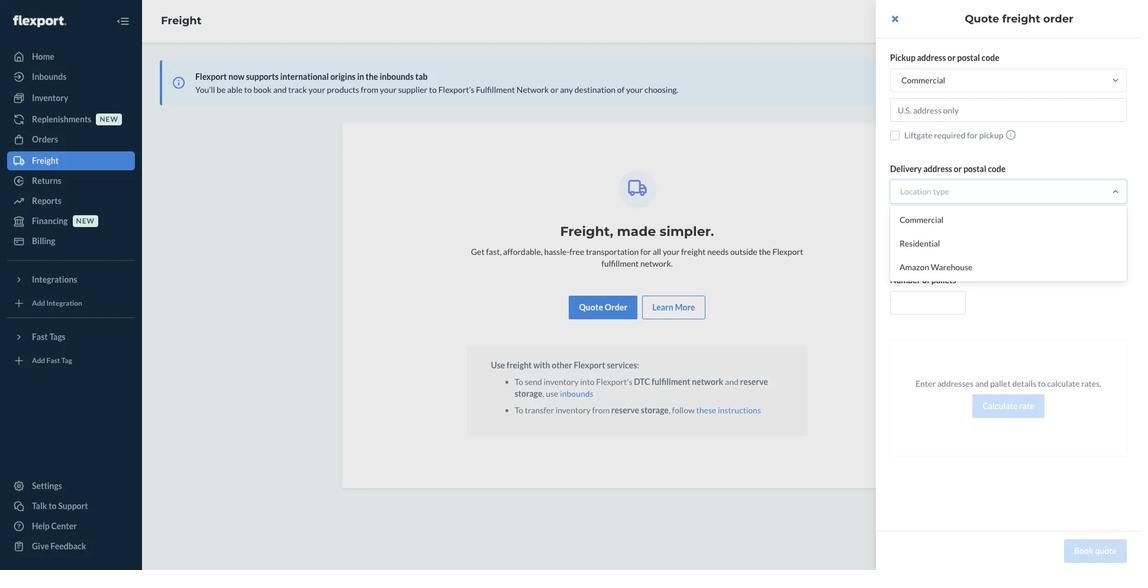 Task type: vqa. For each thing, say whether or not it's contained in the screenshot.
the in
no



Task type: locate. For each thing, give the bounding box(es) containing it.
liftgate up delivery
[[904, 130, 932, 140]]

address up type
[[923, 164, 952, 174]]

close image
[[892, 14, 898, 24]]

1 required from the top
[[934, 130, 965, 140]]

or
[[947, 53, 956, 63], [954, 164, 962, 174]]

rate
[[1019, 401, 1034, 411]]

type
[[933, 186, 949, 196]]

1 vertical spatial u.s. address only text field
[[890, 210, 1127, 233]]

address for pickup
[[917, 53, 946, 63]]

delivery
[[890, 164, 922, 174]]

or for pickup
[[947, 53, 956, 63]]

1 u.s. address only text field from the top
[[890, 98, 1127, 122]]

2 for from the top
[[967, 241, 978, 252]]

help center button
[[1109, 255, 1132, 316]]

required
[[934, 130, 965, 140], [934, 241, 965, 252]]

for for pickup
[[967, 130, 978, 140]]

0 vertical spatial postal
[[957, 53, 980, 63]]

1 vertical spatial for
[[967, 241, 978, 252]]

commercial up residential
[[900, 215, 943, 225]]

u.s. address only text field for liftgate required for delivery
[[890, 210, 1127, 233]]

0 vertical spatial or
[[947, 53, 956, 63]]

None checkbox
[[890, 242, 900, 251]]

1 liftgate from the top
[[904, 130, 932, 140]]

quote
[[1095, 546, 1117, 556]]

postal down quote
[[957, 53, 980, 63]]

for left delivery
[[967, 241, 978, 252]]

1 vertical spatial required
[[934, 241, 965, 252]]

address
[[917, 53, 946, 63], [923, 164, 952, 174]]

1 vertical spatial or
[[954, 164, 962, 174]]

2 liftgate from the top
[[904, 241, 932, 252]]

liftgate up amazon
[[904, 241, 932, 252]]

liftgate for liftgate required for pickup
[[904, 130, 932, 140]]

location
[[900, 186, 931, 196]]

number
[[890, 275, 921, 285]]

for left 'pickup'
[[967, 130, 978, 140]]

calculate
[[1047, 379, 1080, 389]]

or right pickup
[[947, 53, 956, 63]]

u.s. address only text field up delivery
[[890, 210, 1127, 233]]

number of pallets
[[890, 275, 956, 285]]

0 vertical spatial code
[[982, 53, 999, 63]]

order
[[1043, 12, 1073, 25]]

of
[[922, 275, 930, 285]]

commercial down pickup
[[901, 75, 945, 85]]

1 vertical spatial code
[[988, 164, 1006, 174]]

1 vertical spatial liftgate
[[904, 241, 932, 252]]

required up delivery address or postal code
[[934, 130, 965, 140]]

details
[[1012, 379, 1036, 389]]

0 vertical spatial address
[[917, 53, 946, 63]]

U.S. address only text field
[[890, 98, 1127, 122], [890, 210, 1127, 233]]

u.s. address only text field up 'pickup'
[[890, 98, 1127, 122]]

code for pickup address or postal code
[[982, 53, 999, 63]]

1 vertical spatial commercial
[[900, 215, 943, 225]]

book quote button
[[1064, 540, 1127, 563]]

2 required from the top
[[934, 241, 965, 252]]

code
[[982, 53, 999, 63], [988, 164, 1006, 174]]

0 vertical spatial required
[[934, 130, 965, 140]]

or for delivery
[[954, 164, 962, 174]]

None number field
[[890, 291, 966, 315]]

postal down 'pickup'
[[963, 164, 986, 174]]

liftgate
[[904, 130, 932, 140], [904, 241, 932, 252]]

2 u.s. address only text field from the top
[[890, 210, 1127, 233]]

required up warehouse
[[934, 241, 965, 252]]

code down quote
[[982, 53, 999, 63]]

code down 'pickup'
[[988, 164, 1006, 174]]

1 vertical spatial postal
[[963, 164, 986, 174]]

location type
[[900, 186, 949, 196]]

liftgate for liftgate required for delivery
[[904, 241, 932, 252]]

postal for delivery address or postal code
[[963, 164, 986, 174]]

commercial
[[901, 75, 945, 85], [900, 215, 943, 225]]

None checkbox
[[890, 130, 900, 140]]

calculate rate button
[[972, 395, 1044, 418]]

0 vertical spatial liftgate
[[904, 130, 932, 140]]

or down liftgate required for pickup on the top of page
[[954, 164, 962, 174]]

1 vertical spatial address
[[923, 164, 952, 174]]

for
[[967, 130, 978, 140], [967, 241, 978, 252]]

amazon warehouse
[[900, 262, 973, 272]]

0 vertical spatial for
[[967, 130, 978, 140]]

liftgate required for delivery
[[904, 241, 1009, 252]]

address right pickup
[[917, 53, 946, 63]]

quote freight order
[[965, 12, 1073, 25]]

0 vertical spatial u.s. address only text field
[[890, 98, 1127, 122]]

1 for from the top
[[967, 130, 978, 140]]

postal
[[957, 53, 980, 63], [963, 164, 986, 174]]



Task type: describe. For each thing, give the bounding box(es) containing it.
help center
[[1115, 264, 1126, 307]]

to
[[1038, 379, 1046, 389]]

addresses
[[937, 379, 974, 389]]

0 vertical spatial commercial
[[901, 75, 945, 85]]

address for delivery
[[923, 164, 952, 174]]

freight
[[1002, 12, 1040, 25]]

pickup address or postal code
[[890, 53, 999, 63]]

for for delivery
[[967, 241, 978, 252]]

enter addresses and pallet details to calculate rates.
[[915, 379, 1101, 389]]

u.s. address only text field for liftgate required for pickup
[[890, 98, 1127, 122]]

liftgate required for pickup
[[904, 130, 1003, 140]]

enter
[[915, 379, 936, 389]]

quote
[[965, 12, 999, 25]]

postal for pickup address or postal code
[[957, 53, 980, 63]]

required for pickup
[[934, 130, 965, 140]]

pickup
[[890, 53, 915, 63]]

warehouse
[[931, 262, 973, 272]]

delivery
[[979, 241, 1009, 252]]

delivery address or postal code
[[890, 164, 1006, 174]]

rates.
[[1081, 379, 1101, 389]]

calculate rate
[[983, 401, 1034, 411]]

required for delivery
[[934, 241, 965, 252]]

amazon
[[900, 262, 929, 272]]

center
[[1115, 264, 1126, 288]]

residential
[[900, 239, 940, 249]]

book
[[1074, 546, 1093, 556]]

book quote
[[1074, 546, 1117, 556]]

help
[[1115, 290, 1126, 307]]

code for delivery address or postal code
[[988, 164, 1006, 174]]

pallet
[[990, 379, 1011, 389]]

pallets
[[931, 275, 956, 285]]

calculate
[[983, 401, 1018, 411]]

and
[[975, 379, 989, 389]]

pickup
[[979, 130, 1003, 140]]



